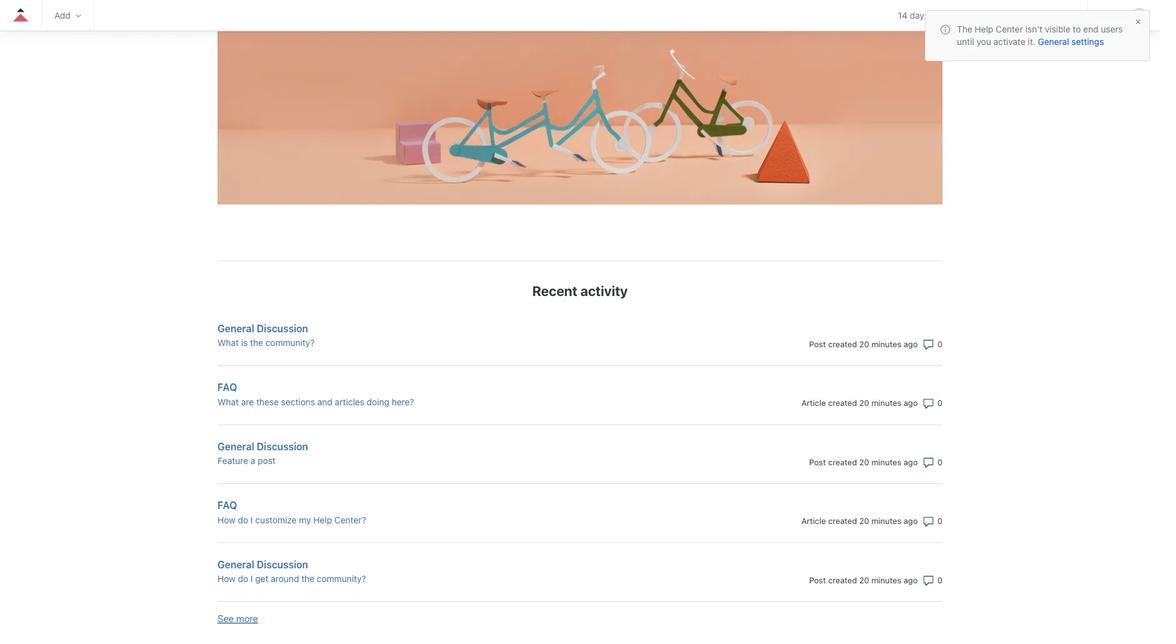 Task type: vqa. For each thing, say whether or not it's contained in the screenshot.


Task type: describe. For each thing, give the bounding box(es) containing it.
faq for faq what are these sections and articles doing here?
[[218, 382, 237, 394]]

general settings
[[1038, 37, 1104, 47]]

help inside "faq how do i customize my help center?"
[[313, 515, 332, 525]]

ago for faq what are these sections and articles doing here?
[[904, 399, 918, 408]]

20 for general discussion how do i get around the community?
[[859, 576, 869, 585]]

created for general discussion feature a post
[[828, 458, 857, 467]]

general for general discussion feature a post
[[218, 441, 254, 453]]

created for faq what are these sections and articles doing here?
[[828, 399, 857, 408]]

created for general discussion what is the community?
[[828, 339, 857, 349]]

i inside "faq how do i customize my help center?"
[[251, 515, 253, 525]]

the help center isn't visible to end users until you activate it.
[[957, 24, 1123, 47]]

you
[[977, 37, 991, 47]]

feature
[[218, 456, 248, 466]]

add
[[54, 10, 71, 20]]

20 for faq how do i customize my help center?
[[859, 517, 869, 526]]

days
[[910, 10, 929, 21]]

general discussion feature a post
[[218, 441, 308, 466]]

general for general discussion how do i get around the community?
[[218, 559, 254, 571]]

the inside the general discussion what is the community?
[[250, 338, 263, 348]]

post for general discussion feature a post
[[809, 458, 826, 467]]

general settings link
[[1038, 37, 1104, 47]]

ago for faq how do i customize my help center?
[[904, 517, 918, 526]]

article for faq what are these sections and articles doing here?
[[802, 399, 826, 408]]

help inside the help center isn't visible to end users until you activate it.
[[975, 24, 994, 34]]

faq how do i customize my help center?
[[218, 500, 366, 525]]

recent
[[532, 283, 578, 299]]

what inside the general discussion what is the community?
[[218, 338, 239, 348]]

a
[[251, 456, 255, 466]]

general discussion link for general discussion feature a post
[[218, 439, 725, 454]]

to
[[1073, 24, 1081, 34]]

general discussion link for general discussion how do i get around the community?
[[218, 557, 725, 572]]

faq link for faq what are these sections and articles doing here?
[[218, 380, 725, 395]]

feature a post link
[[218, 455, 725, 468]]

trial.
[[956, 10, 974, 21]]

end
[[1084, 24, 1099, 34]]

article for faq how do i customize my help center?
[[802, 517, 826, 526]]

isn't
[[1026, 24, 1043, 34]]

discussion for general discussion what is the community?
[[257, 323, 308, 334]]

created for general discussion how do i get around the community?
[[828, 576, 857, 585]]

20 for general discussion what is the community?
[[859, 339, 869, 349]]

created for faq how do i customize my help center?
[[828, 517, 857, 526]]

is
[[241, 338, 248, 348]]

14
[[898, 10, 908, 21]]

general discussion what is the community?
[[218, 323, 315, 348]]

general for general discussion what is the community?
[[218, 323, 254, 334]]

article created 20 minutes ago for faq what are these sections and articles doing here?
[[802, 399, 918, 408]]

now
[[995, 10, 1012, 21]]

my
[[299, 515, 311, 525]]

how do i customize my help center? link
[[218, 514, 725, 527]]

visible
[[1045, 24, 1071, 34]]

the inside general discussion how do i get around the community?
[[301, 574, 315, 585]]

how inside "faq how do i customize my help center?"
[[218, 515, 236, 525]]

general discussion link for general discussion what is the community?
[[218, 321, 725, 336]]

faq link for faq how do i customize my help center?
[[218, 498, 725, 513]]

status containing general discussion
[[218, 307, 943, 603]]

discussion for general discussion feature a post
[[257, 441, 308, 453]]

what is the community? link
[[218, 337, 725, 350]]

and
[[318, 397, 333, 407]]

ago for general discussion feature a post
[[904, 458, 918, 467]]

minutes for general discussion what is the community?
[[872, 339, 902, 349]]

center
[[996, 24, 1023, 34]]

articles
[[335, 397, 364, 407]]

are
[[241, 397, 254, 407]]

do inside "faq how do i customize my help center?"
[[238, 515, 248, 525]]

community? inside the general discussion what is the community?
[[266, 338, 315, 348]]

navigation containing add
[[0, 0, 1160, 34]]

recent activity
[[532, 283, 628, 299]]



Task type: locate. For each thing, give the bounding box(es) containing it.
community? right the is
[[266, 338, 315, 348]]

2 what from the top
[[218, 397, 239, 407]]

left
[[931, 10, 945, 21]]

general discussion link up what is the community? link on the bottom
[[218, 321, 725, 336]]

admin
[[1050, 10, 1075, 20]]

2 article from the top
[[802, 517, 826, 526]]

1 ago from the top
[[904, 339, 918, 349]]

customize
[[255, 515, 297, 525]]

do
[[238, 515, 248, 525], [238, 574, 248, 585]]

faq
[[218, 382, 237, 394], [218, 500, 237, 512]]

0 horizontal spatial community?
[[266, 338, 315, 348]]

3 created from the top
[[828, 458, 857, 467]]

2 faq link from the top
[[218, 498, 725, 513]]

i left the customize
[[251, 515, 253, 525]]

post created 20 minutes ago
[[809, 339, 918, 349], [809, 458, 918, 467], [809, 576, 918, 585]]

1 general discussion link from the top
[[218, 321, 725, 336]]

1 vertical spatial general discussion link
[[218, 439, 725, 454]]

general discussion link up feature a post link
[[218, 439, 725, 454]]

2 post from the top
[[809, 458, 826, 467]]

the right around
[[301, 574, 315, 585]]

1 vertical spatial discussion
[[257, 441, 308, 453]]

see
[[218, 614, 234, 625]]

guide admin link
[[1024, 10, 1075, 20]]

activate
[[994, 37, 1026, 47]]

settings
[[1072, 37, 1104, 47]]

0 vertical spatial how
[[218, 515, 236, 525]]

0 vertical spatial i
[[251, 515, 253, 525]]

post created 20 minutes ago for general discussion how do i get around the community?
[[809, 576, 918, 585]]

general
[[1038, 37, 1069, 47], [218, 323, 254, 334], [218, 441, 254, 453], [218, 559, 254, 571]]

minutes for faq what are these sections and articles doing here?
[[872, 399, 902, 408]]

faq link up how do i customize my help center? 'link'
[[218, 498, 725, 513]]

see more
[[218, 614, 258, 625]]

until
[[957, 37, 974, 47]]

faq for faq how do i customize my help center?
[[218, 500, 237, 512]]

4 ago from the top
[[904, 517, 918, 526]]

2 general discussion link from the top
[[218, 439, 725, 454]]

5 minutes from the top
[[872, 576, 902, 585]]

3 post created 20 minutes ago from the top
[[809, 576, 918, 585]]

do inside general discussion how do i get around the community?
[[238, 574, 248, 585]]

0 vertical spatial community?
[[266, 338, 315, 348]]

the
[[957, 24, 973, 34]]

post for general discussion how do i get around the community?
[[809, 576, 826, 585]]

1 faq from the top
[[218, 382, 237, 394]]

get
[[255, 574, 269, 585]]

minutes for general discussion how do i get around the community?
[[872, 576, 902, 585]]

1 vertical spatial the
[[301, 574, 315, 585]]

around
[[271, 574, 299, 585]]

1 post created 20 minutes ago from the top
[[809, 339, 918, 349]]

how do i get around the community? link
[[218, 573, 725, 586]]

0 vertical spatial post created 20 minutes ago
[[809, 339, 918, 349]]

what left the is
[[218, 338, 239, 348]]

4 created from the top
[[828, 517, 857, 526]]

how inside general discussion how do i get around the community?
[[218, 574, 236, 585]]

general up the is
[[218, 323, 254, 334]]

general discussion how do i get around the community?
[[218, 559, 366, 585]]

what inside faq what are these sections and articles doing here?
[[218, 397, 239, 407]]

see more link
[[218, 614, 258, 625]]

1 vertical spatial article
[[802, 517, 826, 526]]

1 post from the top
[[809, 339, 826, 349]]

navigation
[[0, 0, 1160, 34]]

general inside general discussion how do i get around the community?
[[218, 559, 254, 571]]

0 vertical spatial article
[[802, 399, 826, 408]]

what left are
[[218, 397, 239, 407]]

how
[[218, 515, 236, 525], [218, 574, 236, 585]]

0 vertical spatial article created 20 minutes ago
[[802, 399, 918, 408]]

20 for faq what are these sections and articles doing here?
[[859, 399, 869, 408]]

general inside the general discussion what is the community?
[[218, 323, 254, 334]]

5 ago from the top
[[904, 576, 918, 585]]

1 what from the top
[[218, 338, 239, 348]]

0 vertical spatial what
[[218, 338, 239, 348]]

post
[[809, 339, 826, 349], [809, 458, 826, 467], [809, 576, 826, 585]]

1 vertical spatial article created 20 minutes ago
[[802, 517, 918, 526]]

general down visible
[[1038, 37, 1069, 47]]

here?
[[392, 397, 414, 407]]

2 20 from the top
[[859, 399, 869, 408]]

0 vertical spatial discussion
[[257, 323, 308, 334]]

zendesk products image
[[1105, 11, 1114, 20]]

ago
[[904, 339, 918, 349], [904, 399, 918, 408], [904, 458, 918, 467], [904, 517, 918, 526], [904, 576, 918, 585]]

the right the is
[[250, 338, 263, 348]]

more
[[236, 614, 258, 625]]

1 vertical spatial post
[[809, 458, 826, 467]]

2 minutes from the top
[[872, 399, 902, 408]]

faq what are these sections and articles doing here?
[[218, 382, 414, 407]]

1 vertical spatial what
[[218, 397, 239, 407]]

general discussion link up how do i get around the community? link
[[218, 557, 725, 572]]

1 vertical spatial i
[[251, 574, 253, 585]]

0 vertical spatial the
[[250, 338, 263, 348]]

0 horizontal spatial help
[[313, 515, 332, 525]]

buy
[[977, 10, 993, 21]]

1 minutes from the top
[[872, 339, 902, 349]]

faq link
[[218, 380, 725, 395], [218, 498, 725, 513]]

general discussion link
[[218, 321, 725, 336], [218, 439, 725, 454], [218, 557, 725, 572]]

0 vertical spatial help
[[975, 24, 994, 34]]

status
[[218, 307, 943, 603]]

discussion inside general discussion how do i get around the community?
[[257, 559, 308, 571]]

i left the get
[[251, 574, 253, 585]]

these
[[256, 397, 279, 407]]

0 vertical spatial faq
[[218, 382, 237, 394]]

1 discussion from the top
[[257, 323, 308, 334]]

2 faq from the top
[[218, 500, 237, 512]]

1 vertical spatial post created 20 minutes ago
[[809, 458, 918, 467]]

0 horizontal spatial the
[[250, 338, 263, 348]]

discussion inside general discussion feature a post
[[257, 441, 308, 453]]

1 vertical spatial how
[[218, 574, 236, 585]]

1 i from the top
[[251, 515, 253, 525]]

1 20 from the top
[[859, 339, 869, 349]]

2 vertical spatial discussion
[[257, 559, 308, 571]]

help up 'you'
[[975, 24, 994, 34]]

0 vertical spatial do
[[238, 515, 248, 525]]

3 ago from the top
[[904, 458, 918, 467]]

20 for general discussion feature a post
[[859, 458, 869, 467]]

1 vertical spatial help
[[313, 515, 332, 525]]

post
[[258, 456, 276, 466]]

0 vertical spatial post
[[809, 339, 826, 349]]

how left the get
[[218, 574, 236, 585]]

2 i from the top
[[251, 574, 253, 585]]

discussion for general discussion how do i get around the community?
[[257, 559, 308, 571]]

community? inside general discussion how do i get around the community?
[[317, 574, 366, 585]]

add button
[[54, 10, 81, 20]]

1 how from the top
[[218, 515, 236, 525]]

3 post from the top
[[809, 576, 826, 585]]

faq inside "faq how do i customize my help center?"
[[218, 500, 237, 512]]

1 horizontal spatial community?
[[317, 574, 366, 585]]

faq link up 'what are these sections and articles doing here?' link
[[218, 380, 725, 395]]

buy now link
[[977, 10, 1012, 21]]

it.
[[1028, 37, 1036, 47]]

i
[[251, 515, 253, 525], [251, 574, 253, 585]]

5 20 from the top
[[859, 576, 869, 585]]

2 discussion from the top
[[257, 441, 308, 453]]

3 general discussion link from the top
[[218, 557, 725, 572]]

4 20 from the top
[[859, 517, 869, 526]]

article
[[802, 399, 826, 408], [802, 517, 826, 526]]

general up see more
[[218, 559, 254, 571]]

1 do from the top
[[238, 515, 248, 525]]

2 post created 20 minutes ago from the top
[[809, 458, 918, 467]]

3 20 from the top
[[859, 458, 869, 467]]

how left the customize
[[218, 515, 236, 525]]

2 vertical spatial general discussion link
[[218, 557, 725, 572]]

2 ago from the top
[[904, 399, 918, 408]]

ago for general discussion how do i get around the community?
[[904, 576, 918, 585]]

3 discussion from the top
[[257, 559, 308, 571]]

post for general discussion what is the community?
[[809, 339, 826, 349]]

community?
[[266, 338, 315, 348], [317, 574, 366, 585]]

1 article created 20 minutes ago from the top
[[802, 399, 918, 408]]

minutes for faq how do i customize my help center?
[[872, 517, 902, 526]]

general inside general discussion feature a post
[[218, 441, 254, 453]]

0 vertical spatial faq link
[[218, 380, 725, 395]]

post created 20 minutes ago for general discussion feature a post
[[809, 458, 918, 467]]

what are these sections and articles doing here? link
[[218, 396, 725, 409]]

center?
[[334, 515, 366, 525]]

ago for general discussion what is the community?
[[904, 339, 918, 349]]

minutes
[[872, 339, 902, 349], [872, 399, 902, 408], [872, 458, 902, 467], [872, 517, 902, 526], [872, 576, 902, 585]]

1 vertical spatial faq link
[[218, 498, 725, 513]]

1 article from the top
[[802, 399, 826, 408]]

4 minutes from the top
[[872, 517, 902, 526]]

do left the get
[[238, 574, 248, 585]]

article created 20 minutes ago for faq how do i customize my help center?
[[802, 517, 918, 526]]

2 vertical spatial post created 20 minutes ago
[[809, 576, 918, 585]]

2 vertical spatial post
[[809, 576, 826, 585]]

article created 20 minutes ago
[[802, 399, 918, 408], [802, 517, 918, 526]]

2 do from the top
[[238, 574, 248, 585]]

0 vertical spatial general discussion link
[[218, 321, 725, 336]]

2 created from the top
[[828, 399, 857, 408]]

sections
[[281, 397, 315, 407]]

i inside general discussion how do i get around the community?
[[251, 574, 253, 585]]

what
[[218, 338, 239, 348], [218, 397, 239, 407]]

post created 20 minutes ago for general discussion what is the community?
[[809, 339, 918, 349]]

2 how from the top
[[218, 574, 236, 585]]

20
[[859, 339, 869, 349], [859, 399, 869, 408], [859, 458, 869, 467], [859, 517, 869, 526], [859, 576, 869, 585]]

help right my
[[313, 515, 332, 525]]

in
[[947, 10, 954, 21]]

minutes for general discussion feature a post
[[872, 458, 902, 467]]

guide admin
[[1024, 10, 1075, 20]]

guide
[[1024, 10, 1048, 20]]

1 vertical spatial do
[[238, 574, 248, 585]]

general for general settings
[[1038, 37, 1069, 47]]

doing
[[367, 397, 389, 407]]

community? right around
[[317, 574, 366, 585]]

do left the customize
[[238, 515, 248, 525]]

discussion
[[257, 323, 308, 334], [257, 441, 308, 453], [257, 559, 308, 571]]

5 created from the top
[[828, 576, 857, 585]]

1 vertical spatial community?
[[317, 574, 366, 585]]

users
[[1101, 24, 1123, 34]]

1 faq link from the top
[[218, 380, 725, 395]]

created
[[828, 339, 857, 349], [828, 399, 857, 408], [828, 458, 857, 467], [828, 517, 857, 526], [828, 576, 857, 585]]

activity
[[581, 283, 628, 299]]

the
[[250, 338, 263, 348], [301, 574, 315, 585]]

general up feature
[[218, 441, 254, 453]]

2 article created 20 minutes ago from the top
[[802, 517, 918, 526]]

1 horizontal spatial help
[[975, 24, 994, 34]]

14 days left in trial. buy now
[[898, 10, 1012, 21]]

faq inside faq what are these sections and articles doing here?
[[218, 382, 237, 394]]

discussion inside the general discussion what is the community?
[[257, 323, 308, 334]]

help
[[975, 24, 994, 34], [313, 515, 332, 525]]

1 horizontal spatial the
[[301, 574, 315, 585]]

1 vertical spatial faq
[[218, 500, 237, 512]]

1 created from the top
[[828, 339, 857, 349]]

3 minutes from the top
[[872, 458, 902, 467]]



